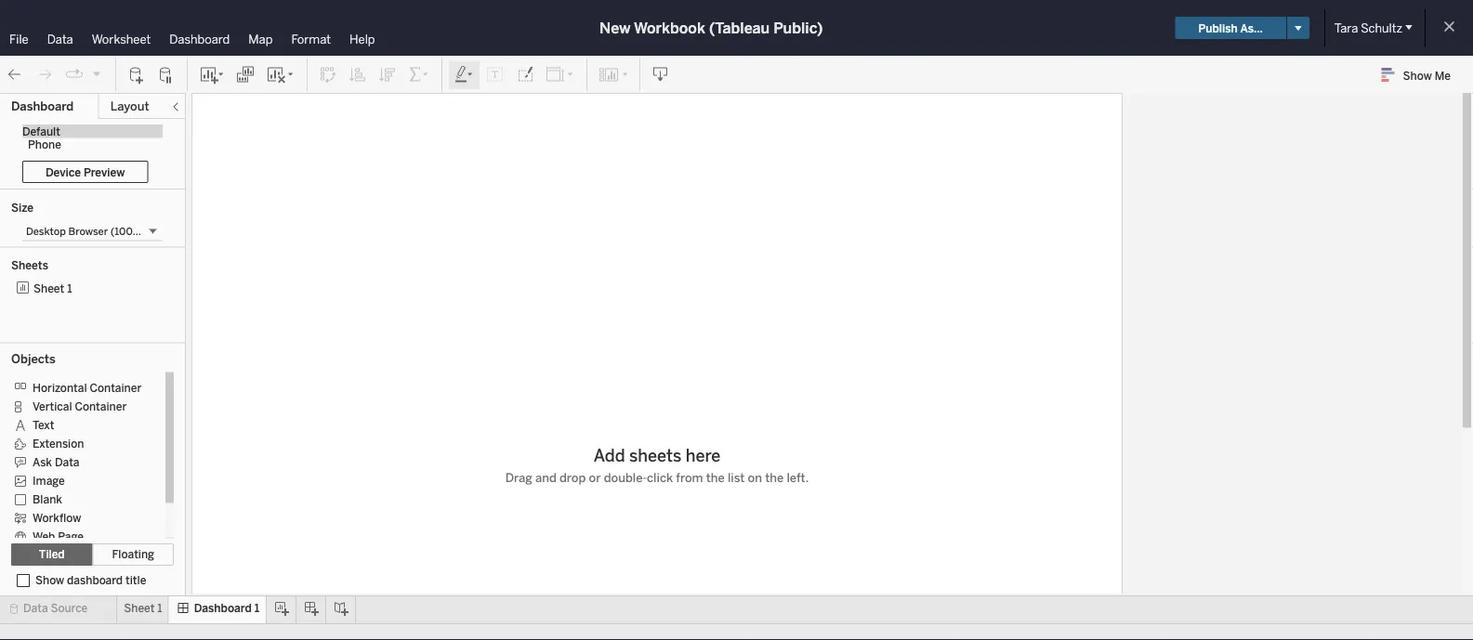 Task type: describe. For each thing, give the bounding box(es) containing it.
device
[[46, 165, 81, 179]]

sort ascending image
[[349, 66, 367, 84]]

layout
[[110, 99, 149, 114]]

new worksheet image
[[199, 66, 225, 84]]

sort descending image
[[378, 66, 397, 84]]

show dashboard title
[[35, 574, 146, 588]]

drop
[[560, 471, 586, 486]]

blank
[[33, 493, 62, 506]]

ask data option
[[11, 452, 153, 471]]

2 horizontal spatial 1
[[255, 602, 260, 616]]

text
[[33, 418, 54, 432]]

web page
[[33, 530, 84, 543]]

collapse image
[[170, 101, 181, 113]]

show me button
[[1374, 60, 1468, 89]]

publish as...
[[1199, 21, 1264, 35]]

worksheet
[[92, 32, 151, 46]]

or
[[589, 471, 601, 486]]

1 horizontal spatial 1
[[157, 602, 162, 616]]

tiled
[[39, 548, 65, 562]]

publish as... button
[[1176, 17, 1287, 39]]

redo image
[[35, 66, 54, 84]]

container for vertical container
[[75, 400, 127, 413]]

ask
[[33, 455, 52, 469]]

data source
[[23, 602, 88, 616]]

tara
[[1335, 20, 1359, 35]]

download image
[[652, 66, 670, 84]]

dashboard 1
[[194, 602, 260, 616]]

publish
[[1199, 21, 1238, 35]]

schultz
[[1362, 20, 1403, 35]]

workflow option
[[11, 508, 153, 527]]

pause auto updates image
[[157, 66, 176, 84]]

clear sheet image
[[266, 66, 296, 84]]

replay animation image
[[65, 65, 84, 84]]

new data source image
[[127, 66, 146, 84]]

show labels image
[[486, 66, 505, 84]]

here
[[686, 446, 721, 466]]

objects
[[11, 352, 56, 367]]

show/hide cards image
[[599, 66, 629, 84]]

desktop
[[26, 225, 66, 238]]

left.
[[787, 471, 809, 486]]

format
[[291, 32, 331, 46]]

floating
[[112, 548, 154, 562]]

and
[[536, 471, 557, 486]]

file
[[9, 32, 29, 46]]

(1000
[[111, 225, 140, 238]]

show for show dashboard title
[[35, 574, 64, 588]]

1 vertical spatial sheet 1
[[124, 602, 162, 616]]

dashboard
[[67, 574, 123, 588]]

me
[[1435, 69, 1452, 82]]

browser
[[68, 225, 108, 238]]

blank option
[[11, 490, 153, 508]]

map
[[249, 32, 273, 46]]

swap rows and columns image
[[319, 66, 338, 84]]

default phone
[[22, 125, 61, 152]]

add sheets here drag and drop or double-click from the list on the left.
[[506, 446, 809, 486]]

vertical container
[[33, 400, 127, 413]]

horizontal container option
[[11, 378, 153, 397]]



Task type: vqa. For each thing, say whether or not it's contained in the screenshot.
"See new and inspiring data visualizations featured every weekday" element
no



Task type: locate. For each thing, give the bounding box(es) containing it.
0 vertical spatial sheet
[[33, 282, 64, 295]]

sheet 1 down title
[[124, 602, 162, 616]]

totals image
[[408, 66, 431, 84]]

device preview button
[[22, 161, 148, 183]]

fit image
[[546, 66, 576, 84]]

1
[[67, 282, 72, 295], [157, 602, 162, 616], [255, 602, 260, 616]]

phone
[[28, 138, 61, 152]]

dashboard
[[169, 32, 230, 46], [11, 99, 74, 114], [194, 602, 252, 616]]

format workbook image
[[516, 66, 535, 84]]

horizontal container
[[33, 381, 142, 395]]

vertical
[[33, 400, 72, 413]]

drag
[[506, 471, 533, 486]]

1 horizontal spatial sheet 1
[[124, 602, 162, 616]]

data for data
[[47, 32, 73, 46]]

togglestate option group
[[11, 544, 174, 566]]

1 horizontal spatial the
[[765, 471, 784, 486]]

replay animation image
[[91, 68, 102, 79]]

0 horizontal spatial show
[[35, 574, 64, 588]]

default
[[22, 125, 60, 138]]

size
[[11, 201, 33, 214]]

2 vertical spatial data
[[23, 602, 48, 616]]

vertical container option
[[11, 397, 153, 415]]

1 vertical spatial dashboard
[[11, 99, 74, 114]]

preview
[[84, 165, 125, 179]]

2 vertical spatial dashboard
[[194, 602, 252, 616]]

0 vertical spatial dashboard
[[169, 32, 230, 46]]

0 horizontal spatial sheet 1
[[33, 282, 72, 295]]

list
[[728, 471, 745, 486]]

on
[[748, 471, 763, 486]]

1 vertical spatial data
[[55, 455, 80, 469]]

sheet down title
[[124, 602, 155, 616]]

data for data source
[[23, 602, 48, 616]]

as...
[[1241, 21, 1264, 35]]

container up vertical container option
[[90, 381, 142, 395]]

show inside button
[[1404, 69, 1433, 82]]

title
[[126, 574, 146, 588]]

container for horizontal container
[[90, 381, 142, 395]]

0 vertical spatial show
[[1404, 69, 1433, 82]]

(tableau
[[709, 19, 770, 37]]

1 the from the left
[[706, 471, 725, 486]]

the left the "list"
[[706, 471, 725, 486]]

show left me
[[1404, 69, 1433, 82]]

extension
[[33, 437, 84, 450]]

sheet down sheets
[[33, 282, 64, 295]]

1 horizontal spatial show
[[1404, 69, 1433, 82]]

sheet
[[33, 282, 64, 295], [124, 602, 155, 616]]

data up replay animation image
[[47, 32, 73, 46]]

1 horizontal spatial sheet
[[124, 602, 155, 616]]

image option
[[11, 471, 153, 490]]

sheets
[[629, 446, 682, 466]]

new workbook (tableau public)
[[600, 19, 823, 37]]

0 vertical spatial data
[[47, 32, 73, 46]]

show
[[1404, 69, 1433, 82], [35, 574, 64, 588]]

container
[[90, 381, 142, 395], [75, 400, 127, 413]]

0 horizontal spatial sheet
[[33, 282, 64, 295]]

data left source at bottom
[[23, 602, 48, 616]]

x
[[142, 225, 147, 238]]

help
[[350, 32, 375, 46]]

0 horizontal spatial 1
[[67, 282, 72, 295]]

container down the horizontal container
[[75, 400, 127, 413]]

data inside option
[[55, 455, 80, 469]]

0 vertical spatial sheet 1
[[33, 282, 72, 295]]

web
[[33, 530, 55, 543]]

highlight image
[[454, 66, 475, 84]]

ask data
[[33, 455, 80, 469]]

image
[[33, 474, 65, 488]]

from
[[676, 471, 704, 486]]

desktop browser (1000 x 800)
[[26, 225, 174, 238]]

data down extension
[[55, 455, 80, 469]]

click
[[647, 471, 673, 486]]

2 the from the left
[[765, 471, 784, 486]]

800)
[[150, 225, 174, 238]]

sheets
[[11, 259, 48, 272]]

extension option
[[11, 434, 153, 452]]

objects list box
[[11, 372, 174, 545]]

tara schultz
[[1335, 20, 1403, 35]]

workbook
[[634, 19, 706, 37]]

1 vertical spatial sheet
[[124, 602, 155, 616]]

horizontal
[[33, 381, 87, 395]]

show me
[[1404, 69, 1452, 82]]

0 horizontal spatial the
[[706, 471, 725, 486]]

show for show me
[[1404, 69, 1433, 82]]

undo image
[[6, 66, 24, 84]]

0 vertical spatial container
[[90, 381, 142, 395]]

1 vertical spatial show
[[35, 574, 64, 588]]

workflow
[[33, 511, 81, 525]]

double-
[[604, 471, 647, 486]]

duplicate image
[[236, 66, 255, 84]]

new
[[600, 19, 631, 37]]

source
[[51, 602, 88, 616]]

web page option
[[11, 527, 153, 545]]

sheet 1
[[33, 282, 72, 295], [124, 602, 162, 616]]

sheet 1 down sheets
[[33, 282, 72, 295]]

the
[[706, 471, 725, 486], [765, 471, 784, 486]]

the right on on the bottom of page
[[765, 471, 784, 486]]

text option
[[11, 415, 153, 434]]

data
[[47, 32, 73, 46], [55, 455, 80, 469], [23, 602, 48, 616]]

page
[[58, 530, 84, 543]]

add
[[594, 446, 625, 466]]

public)
[[774, 19, 823, 37]]

device preview
[[46, 165, 125, 179]]

1 vertical spatial container
[[75, 400, 127, 413]]

show down tiled
[[35, 574, 64, 588]]



